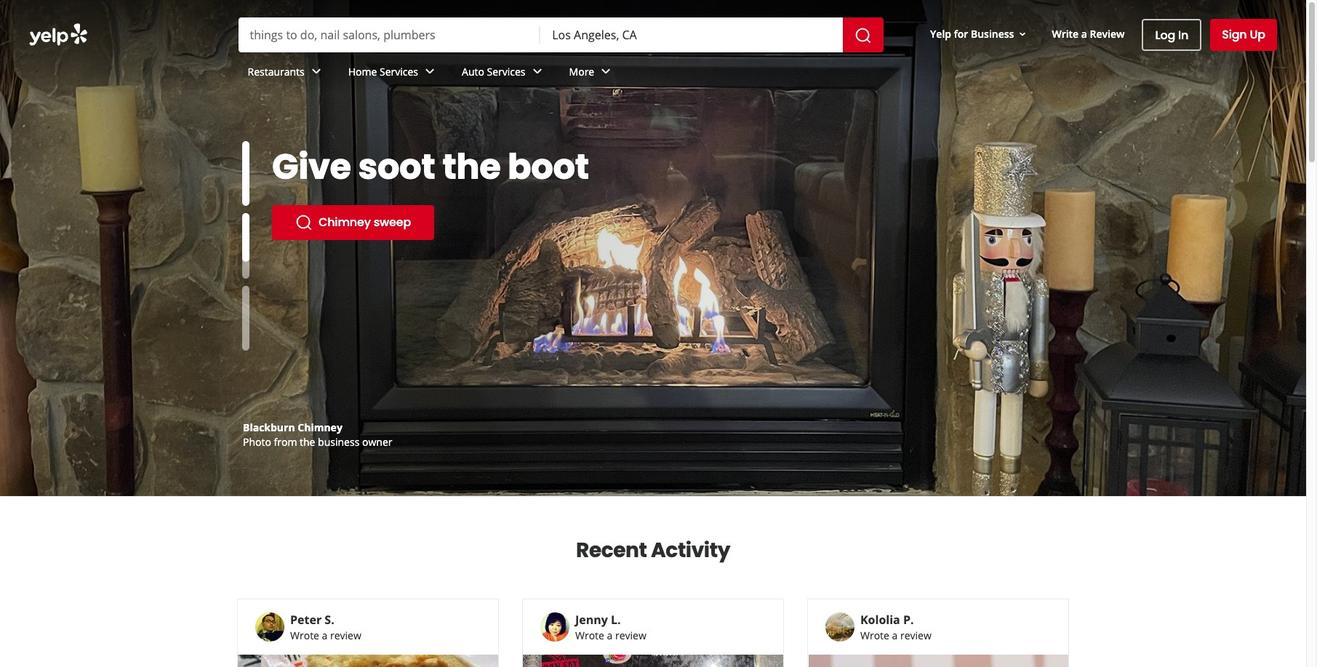Task type: describe. For each thing, give the bounding box(es) containing it.
24 chevron down v2 image for more
[[598, 63, 615, 80]]

wrote for kololia p.
[[861, 629, 890, 642]]

auto services
[[462, 64, 526, 78]]

kololia
[[861, 612, 901, 628]]

blackburn chimney photo from the business owner
[[243, 421, 393, 449]]

24 chevron down v2 image for restaurants
[[308, 63, 325, 80]]

log in link
[[1143, 19, 1202, 51]]

24 search v2 image
[[295, 214, 313, 231]]

recent activity
[[576, 536, 731, 565]]

log in
[[1156, 27, 1189, 43]]

auto services link
[[450, 52, 558, 95]]

give
[[272, 143, 351, 191]]

blackburn
[[243, 421, 295, 434]]

up
[[1250, 26, 1266, 43]]

the inside the blackburn chimney photo from the business owner
[[300, 435, 315, 449]]

yelp for business button
[[925, 21, 1035, 47]]

a for kololia p.
[[892, 629, 898, 642]]

services for auto services
[[487, 64, 526, 78]]

home services
[[348, 64, 418, 78]]

chimney inside the blackburn chimney photo from the business owner
[[298, 421, 343, 434]]

2 select slide image from the top
[[242, 198, 250, 263]]

photo of kololia p. image
[[826, 613, 855, 642]]

review for s.
[[330, 629, 362, 642]]

sweep
[[374, 214, 411, 231]]

sign
[[1223, 26, 1248, 43]]

restaurants
[[248, 64, 305, 78]]

in
[[1179, 27, 1189, 43]]

kololia p. link
[[861, 612, 914, 628]]

sign up
[[1223, 26, 1266, 43]]

peter s. wrote a review
[[290, 612, 362, 642]]

activity
[[651, 536, 731, 565]]

yelp for business
[[931, 27, 1015, 40]]

Near text field
[[552, 27, 832, 43]]

peter s. link
[[290, 612, 334, 628]]

more
[[569, 64, 595, 78]]

photo
[[243, 435, 271, 449]]

for
[[954, 27, 969, 40]]

recent
[[576, 536, 647, 565]]

jenny
[[576, 612, 608, 628]]

a for jenny l.
[[607, 629, 613, 642]]

a for peter s.
[[322, 629, 328, 642]]

none field near
[[552, 27, 832, 43]]

business
[[971, 27, 1015, 40]]

1 horizontal spatial the
[[442, 143, 501, 191]]

wrote for peter s.
[[290, 629, 319, 642]]

soot
[[358, 143, 435, 191]]

more link
[[558, 52, 627, 95]]

24 chevron down v2 image for home services
[[421, 63, 439, 80]]

chimney sweep
[[319, 214, 411, 231]]

a inside banner
[[1082, 27, 1088, 40]]

1 select slide image from the top
[[242, 141, 250, 206]]



Task type: locate. For each thing, give the bounding box(es) containing it.
photo of peter s. image
[[255, 613, 284, 642]]

services
[[380, 64, 418, 78], [487, 64, 526, 78]]

2 horizontal spatial review
[[901, 629, 932, 642]]

24 chevron down v2 image
[[421, 63, 439, 80], [598, 63, 615, 80]]

Find text field
[[250, 27, 529, 43]]

wrote
[[290, 629, 319, 642], [576, 629, 605, 642], [861, 629, 890, 642]]

review down l.
[[616, 629, 647, 642]]

none search field containing sign up
[[0, 0, 1307, 95]]

select slide image left 24 search v2 "icon"
[[242, 198, 250, 263]]

peter
[[290, 612, 322, 628]]

None search field
[[238, 17, 887, 52]]

3 review from the left
[[901, 629, 932, 642]]

owner
[[362, 435, 393, 449]]

select slide image left give
[[242, 141, 250, 206]]

select slide image
[[242, 141, 250, 206], [242, 198, 250, 263]]

24 chevron down v2 image inside more link
[[598, 63, 615, 80]]

wrote for jenny l.
[[576, 629, 605, 642]]

s.
[[325, 612, 334, 628]]

2 services from the left
[[487, 64, 526, 78]]

yelp
[[931, 27, 952, 40]]

a down s.
[[322, 629, 328, 642]]

write a review link
[[1047, 21, 1131, 47]]

1 horizontal spatial 24 chevron down v2 image
[[598, 63, 615, 80]]

wrote down "kololia"
[[861, 629, 890, 642]]

the
[[442, 143, 501, 191], [300, 435, 315, 449]]

log
[[1156, 27, 1176, 43]]

review down s.
[[330, 629, 362, 642]]

1 review from the left
[[330, 629, 362, 642]]

24 chevron down v2 image inside restaurants link
[[308, 63, 325, 80]]

1 horizontal spatial none field
[[552, 27, 832, 43]]

1 services from the left
[[380, 64, 418, 78]]

24 chevron down v2 image for auto services
[[529, 63, 546, 80]]

2 wrote from the left
[[576, 629, 605, 642]]

write a review
[[1052, 27, 1125, 40]]

1 24 chevron down v2 image from the left
[[421, 63, 439, 80]]

blackburn chimney link
[[243, 421, 343, 434]]

review down p.
[[901, 629, 932, 642]]

kololia p. wrote a review
[[861, 612, 932, 642]]

chimney
[[319, 214, 371, 231], [298, 421, 343, 434]]

explore banner section banner
[[0, 0, 1307, 496]]

chimney up business
[[298, 421, 343, 434]]

wrote inside "kololia p. wrote a review"
[[861, 629, 890, 642]]

wrote inside jenny l. wrote a review
[[576, 629, 605, 642]]

home services link
[[337, 52, 450, 95]]

explore recent activity section section
[[226, 497, 1081, 667]]

1 vertical spatial the
[[300, 435, 315, 449]]

review inside peter s. wrote a review
[[330, 629, 362, 642]]

24 chevron down v2 image
[[308, 63, 325, 80], [529, 63, 546, 80]]

write
[[1052, 27, 1079, 40]]

1 none field from the left
[[250, 27, 529, 43]]

1 horizontal spatial services
[[487, 64, 526, 78]]

review for p.
[[901, 629, 932, 642]]

1 wrote from the left
[[290, 629, 319, 642]]

a
[[1082, 27, 1088, 40], [322, 629, 328, 642], [607, 629, 613, 642], [892, 629, 898, 642]]

services inside the auto services link
[[487, 64, 526, 78]]

a down kololia p. link
[[892, 629, 898, 642]]

24 chevron down v2 image right restaurants
[[308, 63, 325, 80]]

24 chevron down v2 image right "auto services"
[[529, 63, 546, 80]]

services for home services
[[380, 64, 418, 78]]

restaurants link
[[236, 52, 337, 95]]

services right auto
[[487, 64, 526, 78]]

2 none field from the left
[[552, 27, 832, 43]]

0 horizontal spatial the
[[300, 435, 315, 449]]

chimney sweep link
[[272, 205, 434, 240]]

wrote inside peter s. wrote a review
[[290, 629, 319, 642]]

search image
[[855, 27, 872, 44]]

sign up link
[[1211, 19, 1278, 51]]

2 24 chevron down v2 image from the left
[[598, 63, 615, 80]]

1 vertical spatial chimney
[[298, 421, 343, 434]]

business categories element
[[236, 52, 1278, 95]]

a inside "kololia p. wrote a review"
[[892, 629, 898, 642]]

jenny l. wrote a review
[[576, 612, 647, 642]]

16 chevron down v2 image
[[1018, 28, 1029, 40]]

1 horizontal spatial wrote
[[576, 629, 605, 642]]

24 chevron down v2 image right more
[[598, 63, 615, 80]]

None field
[[250, 27, 529, 43], [552, 27, 832, 43]]

give soot the boot
[[272, 143, 589, 191]]

wrote down jenny
[[576, 629, 605, 642]]

0 horizontal spatial none field
[[250, 27, 529, 43]]

a inside peter s. wrote a review
[[322, 629, 328, 642]]

None search field
[[0, 0, 1307, 95]]

review inside "kololia p. wrote a review"
[[901, 629, 932, 642]]

business
[[318, 435, 360, 449]]

0 horizontal spatial review
[[330, 629, 362, 642]]

chimney right 24 search v2 "icon"
[[319, 214, 371, 231]]

24 chevron down v2 image inside home services link
[[421, 63, 439, 80]]

0 vertical spatial chimney
[[319, 214, 371, 231]]

1 horizontal spatial review
[[616, 629, 647, 642]]

from
[[274, 435, 297, 449]]

a down l.
[[607, 629, 613, 642]]

0 horizontal spatial wrote
[[290, 629, 319, 642]]

24 chevron down v2 image left auto
[[421, 63, 439, 80]]

2 horizontal spatial wrote
[[861, 629, 890, 642]]

2 24 chevron down v2 image from the left
[[529, 63, 546, 80]]

review for l.
[[616, 629, 647, 642]]

services right "home"
[[380, 64, 418, 78]]

services inside home services link
[[380, 64, 418, 78]]

a right write
[[1082, 27, 1088, 40]]

jenny l. link
[[576, 612, 621, 628]]

0 horizontal spatial 24 chevron down v2 image
[[421, 63, 439, 80]]

1 24 chevron down v2 image from the left
[[308, 63, 325, 80]]

24 chevron down v2 image inside the auto services link
[[529, 63, 546, 80]]

2 review from the left
[[616, 629, 647, 642]]

none field find
[[250, 27, 529, 43]]

home
[[348, 64, 377, 78]]

l.
[[611, 612, 621, 628]]

3 wrote from the left
[[861, 629, 890, 642]]

0 horizontal spatial services
[[380, 64, 418, 78]]

photo of jenny l. image
[[541, 613, 570, 642]]

1 horizontal spatial 24 chevron down v2 image
[[529, 63, 546, 80]]

wrote down the peter
[[290, 629, 319, 642]]

review inside jenny l. wrote a review
[[616, 629, 647, 642]]

none search field inside search field
[[238, 17, 887, 52]]

0 horizontal spatial 24 chevron down v2 image
[[308, 63, 325, 80]]

boot
[[508, 143, 589, 191]]

p.
[[904, 612, 914, 628]]

0 vertical spatial the
[[442, 143, 501, 191]]

auto
[[462, 64, 485, 78]]

review
[[1090, 27, 1125, 40]]

review
[[330, 629, 362, 642], [616, 629, 647, 642], [901, 629, 932, 642]]

a inside jenny l. wrote a review
[[607, 629, 613, 642]]



Task type: vqa. For each thing, say whether or not it's contained in the screenshot.
Soil backfilling and compaction
no



